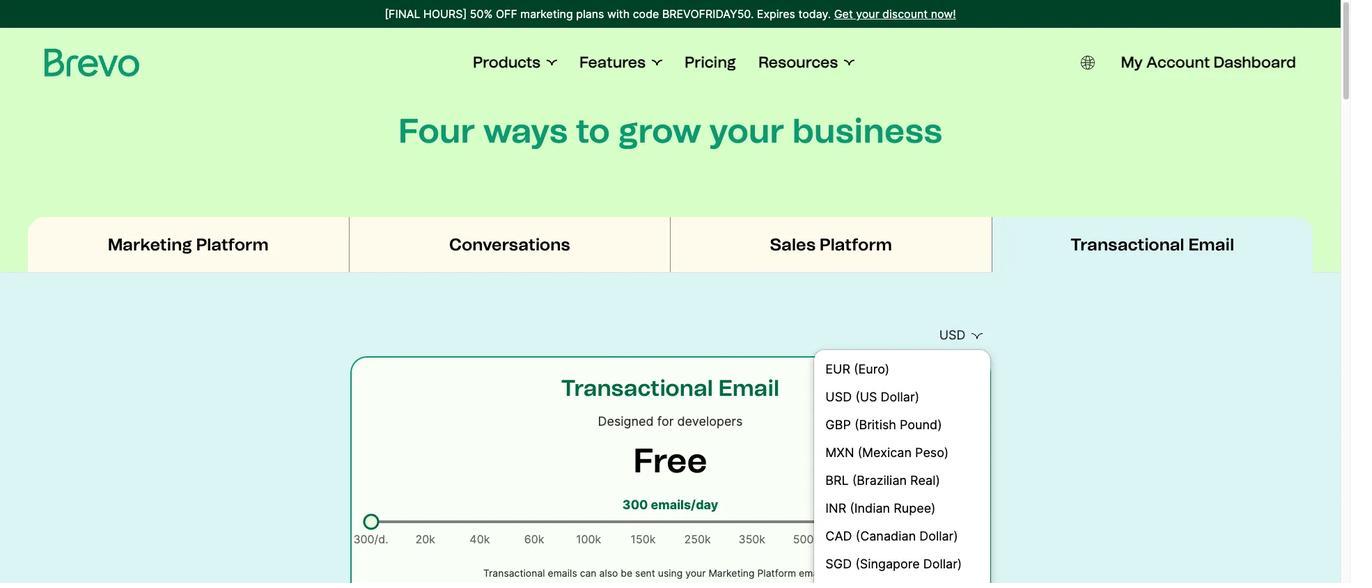 Task type: vqa. For each thing, say whether or not it's contained in the screenshot.
pricing slider desktop slider
yes



Task type: locate. For each thing, give the bounding box(es) containing it.
sales
[[770, 235, 816, 255]]

hours]
[[424, 7, 467, 21]]

expires
[[757, 7, 796, 21]]

2 horizontal spatial transactional
[[1071, 235, 1185, 255]]

0 vertical spatial email
[[1189, 235, 1235, 255]]

sgd
[[826, 557, 852, 572]]

0 vertical spatial marketing
[[108, 235, 192, 255]]

my
[[1121, 53, 1143, 72]]

0 horizontal spatial transactional
[[483, 568, 545, 580]]

discount
[[883, 7, 928, 21]]

platform for sales platform
[[820, 235, 892, 255]]

usd button
[[931, 323, 991, 348]]

1 horizontal spatial email
[[1189, 235, 1235, 255]]

1 horizontal spatial transactional
[[561, 375, 713, 402]]

[final hours] 50% off marketing plans with code brevofriday50. expires today. get your discount now!
[[385, 7, 956, 21]]

300/d.
[[353, 533, 388, 547]]

1 horizontal spatial transactional email
[[1071, 235, 1235, 255]]

0 vertical spatial transactional email
[[1071, 235, 1235, 255]]

40k
[[470, 533, 490, 547]]

brl (brazilian real) button
[[815, 467, 990, 495]]

conversations link
[[349, 217, 670, 273]]

2 vertical spatial dollar)
[[924, 557, 962, 572]]

1 horizontal spatial usd
[[940, 328, 966, 343]]

four ways to grow your business
[[399, 111, 942, 151]]

0 horizontal spatial your
[[686, 568, 706, 580]]

cad (canadian dollar) button
[[815, 523, 990, 551]]

usd for usd
[[940, 328, 966, 343]]

(brazilian
[[852, 474, 907, 488]]

get your discount now! link
[[834, 6, 956, 22]]

inr
[[826, 502, 847, 516]]

brl
[[826, 474, 849, 488]]

mxn (mexican peso)
[[826, 446, 949, 460]]

ways
[[483, 111, 568, 151]]

(singapore
[[856, 557, 920, 572]]

0 vertical spatial dollar)
[[881, 390, 920, 405]]

inr (indian rupee) button
[[815, 495, 990, 523]]

transactional email
[[1071, 235, 1235, 255], [561, 375, 780, 402]]

transactional
[[1071, 235, 1185, 255], [561, 375, 713, 402], [483, 568, 545, 580]]

emails/day
[[651, 498, 718, 513]]

dollar)
[[881, 390, 920, 405], [920, 529, 958, 544], [924, 557, 962, 572]]

dollar) down rupee)
[[920, 529, 958, 544]]

pricing
[[685, 53, 736, 72]]

0 horizontal spatial usd
[[826, 390, 852, 405]]

1 vertical spatial transactional email
[[561, 375, 780, 402]]

platform
[[196, 235, 269, 255], [820, 235, 892, 255], [758, 568, 796, 580]]

real)
[[911, 474, 940, 488]]

tab list
[[0, 217, 1341, 273]]

usd for usd (us dollar)
[[826, 390, 852, 405]]

0 vertical spatial usd
[[940, 328, 966, 343]]

1 horizontal spatial marketing
[[709, 568, 755, 580]]

2 horizontal spatial platform
[[820, 235, 892, 255]]

marketing platform link
[[28, 217, 349, 273]]

1 vertical spatial email
[[718, 375, 780, 402]]

designed
[[598, 414, 654, 429]]

2 horizontal spatial your
[[856, 7, 880, 21]]

gbp
[[826, 418, 851, 433]]

dollar) down 'cad (canadian dollar)' button
[[924, 557, 962, 572]]

usd left (us
[[826, 390, 852, 405]]

dollar) for cad (canadian dollar)
[[920, 529, 958, 544]]

[final
[[385, 7, 420, 21]]

usd inside usd (us dollar) button
[[826, 390, 852, 405]]

300
[[623, 498, 648, 513]]

sgd (singapore dollar) button
[[815, 551, 990, 579]]

marketing
[[108, 235, 192, 255], [709, 568, 755, 580]]

usd inside usd dropdown button
[[940, 328, 966, 343]]

dashboard
[[1214, 53, 1296, 72]]

platform for marketing platform
[[196, 235, 269, 255]]

1 horizontal spatial platform
[[758, 568, 796, 580]]

to
[[576, 111, 610, 151]]

1 vertical spatial usd
[[826, 390, 852, 405]]

today.
[[799, 7, 831, 21]]

email
[[1189, 235, 1235, 255], [718, 375, 780, 402]]

1 vertical spatial your
[[710, 111, 785, 151]]

0 horizontal spatial platform
[[196, 235, 269, 255]]

marketing
[[521, 7, 573, 21]]

grow
[[618, 111, 702, 151]]

dollar) down eur (euro) button
[[881, 390, 920, 405]]

0 vertical spatial your
[[856, 7, 880, 21]]

peso)
[[915, 446, 949, 460]]

free
[[633, 441, 708, 481]]

1 vertical spatial dollar)
[[920, 529, 958, 544]]

usd (us dollar) button
[[815, 384, 990, 412]]

0 horizontal spatial transactional email
[[561, 375, 780, 402]]

products
[[473, 53, 541, 72]]

1 vertical spatial marketing
[[709, 568, 755, 580]]

sent
[[635, 568, 655, 580]]

pound)
[[900, 418, 942, 433]]

now!
[[931, 7, 956, 21]]

250k
[[684, 533, 711, 547]]

emails
[[548, 568, 577, 580]]

get
[[834, 7, 853, 21]]

resources
[[759, 53, 838, 72]]

your
[[856, 7, 880, 21], [710, 111, 785, 151], [686, 568, 706, 580]]

can
[[580, 568, 597, 580]]

features link
[[580, 53, 663, 72]]

0 horizontal spatial marketing
[[108, 235, 192, 255]]

50%
[[470, 7, 493, 21]]

dollar) for sgd (singapore dollar)
[[924, 557, 962, 572]]

sales platform link
[[671, 217, 992, 273]]

usd up eur (euro) button
[[940, 328, 966, 343]]

2 vertical spatial your
[[686, 568, 706, 580]]



Task type: describe. For each thing, give the bounding box(es) containing it.
brl (brazilian real)
[[826, 474, 940, 488]]

mxn (mexican peso) button
[[815, 440, 990, 467]]

transactional emails can also be sent using your marketing platform email credits
[[483, 568, 858, 580]]

using
[[658, 568, 683, 580]]

0 vertical spatial transactional
[[1071, 235, 1185, 255]]

tab list containing marketing platform
[[0, 217, 1341, 273]]

resources link
[[759, 53, 855, 72]]

code
[[633, 7, 659, 21]]

(canadian
[[856, 529, 916, 544]]

rupee)
[[894, 502, 936, 516]]

also
[[599, 568, 618, 580]]

dollar) for usd (us dollar)
[[881, 390, 920, 405]]

(us
[[856, 390, 877, 405]]

2 vertical spatial transactional
[[483, 568, 545, 580]]

for
[[657, 414, 674, 429]]

150k
[[631, 533, 656, 547]]

cad
[[826, 529, 852, 544]]

button image
[[1081, 56, 1095, 70]]

(indian
[[850, 502, 890, 516]]

features
[[580, 53, 646, 72]]

account
[[1147, 53, 1210, 72]]

transactional email link
[[992, 217, 1313, 273]]

20k
[[416, 533, 435, 547]]

(british
[[855, 418, 897, 433]]

60k
[[524, 533, 544, 547]]

email inside tab list
[[1189, 235, 1235, 255]]

transactional email inside tab list
[[1071, 235, 1235, 255]]

email
[[799, 568, 823, 580]]

marketing inside tab list
[[108, 235, 192, 255]]

products link
[[473, 53, 557, 72]]

350k
[[739, 533, 766, 547]]

eur (euro)
[[826, 362, 890, 377]]

300 emails/day
[[623, 498, 718, 513]]

with
[[607, 7, 630, 21]]

eur (euro) button
[[815, 356, 990, 384]]

usd (us dollar)
[[826, 390, 920, 405]]

pricing slider desktop slider
[[363, 514, 379, 530]]

four
[[399, 111, 475, 151]]

sgd (singapore dollar)
[[826, 557, 962, 572]]

plans
[[576, 7, 604, 21]]

cad (canadian dollar)
[[826, 529, 958, 544]]

off
[[496, 7, 518, 21]]

1 horizontal spatial your
[[710, 111, 785, 151]]

my account dashboard link
[[1121, 53, 1296, 72]]

gbp (british pound)
[[826, 418, 942, 433]]

(euro)
[[854, 362, 890, 377]]

1 vertical spatial transactional
[[561, 375, 713, 402]]

my account dashboard
[[1121, 53, 1296, 72]]

conversations
[[449, 235, 570, 255]]

credits
[[826, 568, 858, 580]]

0 horizontal spatial email
[[718, 375, 780, 402]]

inr (indian rupee)
[[826, 502, 936, 516]]

mxn
[[826, 446, 854, 460]]

business
[[793, 111, 942, 151]]

brevofriday50.
[[662, 7, 754, 21]]

100k
[[576, 533, 601, 547]]

pricing link
[[685, 53, 736, 72]]

eur
[[826, 362, 851, 377]]

be
[[621, 568, 633, 580]]

marketing platform
[[108, 235, 269, 255]]

developers
[[677, 414, 743, 429]]

sales platform
[[770, 235, 892, 255]]

500k
[[793, 533, 820, 547]]

usd element
[[814, 350, 991, 584]]

gbp (british pound) button
[[815, 412, 990, 440]]

designed for developers
[[598, 414, 743, 429]]

brevo image
[[45, 49, 139, 77]]

(mexican
[[858, 446, 912, 460]]



